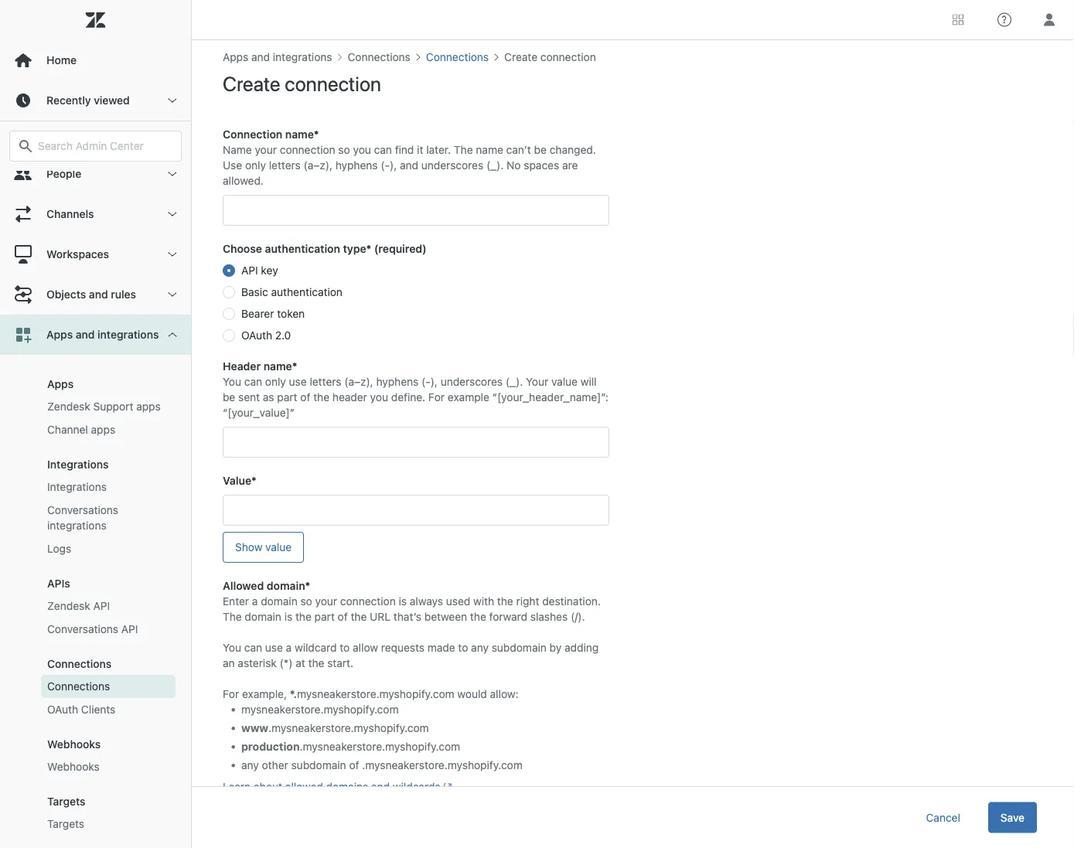 Task type: describe. For each thing, give the bounding box(es) containing it.
1 integrations element from the top
[[47, 458, 109, 471]]

1 integrations from the top
[[47, 458, 109, 471]]

zendesk for zendesk support apps
[[47, 400, 90, 413]]

webhooks link
[[41, 755, 176, 779]]

conversations for integrations
[[47, 504, 118, 517]]

conversations api link
[[41, 618, 176, 641]]

workspaces
[[46, 248, 109, 261]]

webhooks for second the webhooks element from the bottom of the apps and integrations group
[[47, 738, 101, 751]]

1 connections element from the top
[[47, 658, 112, 670]]

integrations link
[[41, 476, 176, 499]]

primary element
[[0, 0, 192, 848]]

zendesk support apps element
[[47, 399, 161, 414]]

integrations element inside integrations link
[[47, 479, 107, 495]]

channel
[[47, 423, 88, 436]]

0 horizontal spatial apps
[[91, 423, 115, 436]]

1 targets from the top
[[47, 795, 85, 808]]

integrations inside conversations integrations
[[47, 519, 106, 532]]

apps and integrations group
[[0, 355, 191, 848]]

conversations integrations link
[[41, 499, 176, 537]]

targets link
[[41, 813, 176, 836]]

zendesk for zendesk api
[[47, 600, 90, 612]]

2 targets element from the top
[[47, 817, 84, 832]]

recently viewed button
[[0, 80, 191, 121]]

apis
[[47, 577, 70, 590]]

2 connections from the top
[[47, 680, 110, 693]]

home button
[[0, 40, 191, 80]]

people button
[[0, 154, 191, 194]]

channel apps element
[[47, 422, 115, 438]]

objects and rules button
[[0, 275, 191, 315]]

apps for apps and integrations
[[46, 328, 73, 341]]

none search field inside primary element
[[2, 131, 189, 162]]

channel apps
[[47, 423, 115, 436]]

logs element
[[47, 541, 71, 557]]

2 targets from the top
[[47, 818, 84, 831]]

channel apps link
[[41, 418, 176, 442]]

Search Admin Center field
[[38, 139, 172, 153]]

conversations api
[[47, 623, 138, 636]]

apps and integrations button
[[0, 315, 191, 355]]

apps element
[[47, 378, 74, 391]]

user menu image
[[1039, 10, 1059, 30]]

webhooks for the webhooks element within webhooks link
[[47, 761, 100, 773]]

zendesk api element
[[47, 599, 110, 614]]

conversations api element
[[47, 622, 138, 637]]

oauth clients
[[47, 703, 115, 716]]

logs
[[47, 542, 71, 555]]

viewed
[[94, 94, 130, 107]]

zendesk api link
[[41, 595, 176, 618]]

1 webhooks element from the top
[[47, 738, 101, 751]]

integrations inside 'dropdown button'
[[98, 328, 159, 341]]

conversations integrations element
[[47, 503, 169, 534]]

apps and integrations
[[46, 328, 159, 341]]



Task type: locate. For each thing, give the bounding box(es) containing it.
tree inside primary element
[[0, 154, 191, 848]]

apps right support
[[136, 400, 161, 413]]

0 vertical spatial apps
[[136, 400, 161, 413]]

1 connections from the top
[[47, 658, 112, 670]]

0 vertical spatial apps
[[46, 328, 73, 341]]

apps
[[136, 400, 161, 413], [91, 423, 115, 436]]

1 zendesk from the top
[[47, 400, 90, 413]]

conversations for api
[[47, 623, 118, 636]]

targets element
[[47, 795, 85, 808], [47, 817, 84, 832]]

tree item
[[0, 315, 191, 848]]

objects
[[46, 288, 86, 301]]

oauth clients link
[[41, 698, 176, 721]]

1 vertical spatial connections
[[47, 680, 110, 693]]

1 vertical spatial conversations
[[47, 623, 118, 636]]

integrations down channel apps element at the left of page
[[47, 458, 109, 471]]

and
[[89, 288, 108, 301], [76, 328, 95, 341]]

targets element down webhooks link
[[47, 817, 84, 832]]

rules
[[111, 288, 136, 301]]

0 vertical spatial and
[[89, 288, 108, 301]]

2 zendesk from the top
[[47, 600, 90, 612]]

recently viewed
[[46, 94, 130, 107]]

targets
[[47, 795, 85, 808], [47, 818, 84, 831]]

integrations element
[[47, 458, 109, 471], [47, 479, 107, 495]]

oauth
[[47, 703, 78, 716]]

apps inside 'dropdown button'
[[46, 328, 73, 341]]

connections element up oauth clients
[[47, 679, 110, 694]]

integrations up conversations integrations at the bottom of page
[[47, 481, 107, 493]]

integrations down rules
[[98, 328, 159, 341]]

and for apps
[[76, 328, 95, 341]]

conversations integrations
[[47, 504, 118, 532]]

2 connections element from the top
[[47, 679, 110, 694]]

zendesk api
[[47, 600, 110, 612]]

clients
[[81, 703, 115, 716]]

api for zendesk api
[[93, 600, 110, 612]]

1 conversations from the top
[[47, 504, 118, 517]]

api inside zendesk api element
[[93, 600, 110, 612]]

1 vertical spatial connections element
[[47, 679, 110, 694]]

apps
[[46, 328, 73, 341], [47, 378, 74, 391]]

zendesk up channel
[[47, 400, 90, 413]]

tree containing people
[[0, 154, 191, 848]]

integrations
[[47, 458, 109, 471], [47, 481, 107, 493]]

1 targets element from the top
[[47, 795, 85, 808]]

0 vertical spatial targets
[[47, 795, 85, 808]]

0 horizontal spatial api
[[93, 600, 110, 612]]

0 vertical spatial conversations
[[47, 504, 118, 517]]

webhooks
[[47, 738, 101, 751], [47, 761, 100, 773]]

conversations down integrations link
[[47, 504, 118, 517]]

2 webhooks from the top
[[47, 761, 100, 773]]

tree item containing apps and integrations
[[0, 315, 191, 848]]

1 vertical spatial apps
[[91, 423, 115, 436]]

zendesk
[[47, 400, 90, 413], [47, 600, 90, 612]]

0 vertical spatial integrations
[[98, 328, 159, 341]]

1 vertical spatial api
[[121, 623, 138, 636]]

tree item inside primary element
[[0, 315, 191, 848]]

webhooks element
[[47, 738, 101, 751], [47, 759, 100, 775]]

home
[[46, 54, 77, 67]]

zendesk down the apis
[[47, 600, 90, 612]]

2 integrations element from the top
[[47, 479, 107, 495]]

1 webhooks from the top
[[47, 738, 101, 751]]

connections up connections link
[[47, 658, 112, 670]]

targets element up targets link
[[47, 795, 85, 808]]

oauth clients element
[[47, 702, 115, 718]]

0 vertical spatial integrations
[[47, 458, 109, 471]]

connections up oauth clients
[[47, 680, 110, 693]]

zendesk support apps link
[[41, 395, 176, 418]]

and inside 'dropdown button'
[[76, 328, 95, 341]]

targets up targets link
[[47, 795, 85, 808]]

tree
[[0, 154, 191, 848]]

connections link
[[41, 675, 176, 698]]

zendesk inside zendesk api element
[[47, 600, 90, 612]]

zendesk support apps
[[47, 400, 161, 413]]

connections element up connections link
[[47, 658, 112, 670]]

channels button
[[0, 194, 191, 234]]

2 webhooks element from the top
[[47, 759, 100, 775]]

help image
[[998, 13, 1011, 27]]

0 vertical spatial webhooks
[[47, 738, 101, 751]]

0 vertical spatial integrations element
[[47, 458, 109, 471]]

0 vertical spatial api
[[93, 600, 110, 612]]

0 vertical spatial zendesk
[[47, 400, 90, 413]]

logs link
[[41, 537, 176, 561]]

1 horizontal spatial apps
[[136, 400, 161, 413]]

1 vertical spatial targets element
[[47, 817, 84, 832]]

conversations
[[47, 504, 118, 517], [47, 623, 118, 636]]

None search field
[[2, 131, 189, 162]]

api inside conversations api element
[[121, 623, 138, 636]]

2 conversations from the top
[[47, 623, 118, 636]]

api down the "zendesk api" link on the left bottom
[[121, 623, 138, 636]]

zendesk products image
[[953, 14, 964, 25]]

apps inside group
[[47, 378, 74, 391]]

1 vertical spatial integrations
[[47, 481, 107, 493]]

1 vertical spatial zendesk
[[47, 600, 90, 612]]

1 vertical spatial webhooks
[[47, 761, 100, 773]]

and down objects and rules
[[76, 328, 95, 341]]

and inside dropdown button
[[89, 288, 108, 301]]

and left rules
[[89, 288, 108, 301]]

connections element
[[47, 658, 112, 670], [47, 679, 110, 694]]

recently
[[46, 94, 91, 107]]

api up conversations api link
[[93, 600, 110, 612]]

1 vertical spatial integrations element
[[47, 479, 107, 495]]

integrations element down channel apps element at the left of page
[[47, 458, 109, 471]]

apps down objects on the top left of the page
[[46, 328, 73, 341]]

api for conversations api
[[121, 623, 138, 636]]

conversations down zendesk api element
[[47, 623, 118, 636]]

people
[[46, 167, 81, 180]]

objects and rules
[[46, 288, 136, 301]]

apps up channel
[[47, 378, 74, 391]]

webhooks element inside webhooks link
[[47, 759, 100, 775]]

api
[[93, 600, 110, 612], [121, 623, 138, 636]]

integrations up logs
[[47, 519, 106, 532]]

workspaces button
[[0, 234, 191, 275]]

0 vertical spatial connections
[[47, 658, 112, 670]]

1 vertical spatial integrations
[[47, 519, 106, 532]]

0 vertical spatial targets element
[[47, 795, 85, 808]]

channels
[[46, 208, 94, 220]]

integrations
[[98, 328, 159, 341], [47, 519, 106, 532]]

apps for apps element
[[47, 378, 74, 391]]

1 horizontal spatial api
[[121, 623, 138, 636]]

and for objects
[[89, 288, 108, 301]]

1 vertical spatial webhooks element
[[47, 759, 100, 775]]

1 vertical spatial apps
[[47, 378, 74, 391]]

0 vertical spatial connections element
[[47, 658, 112, 670]]

zendesk inside zendesk support apps element
[[47, 400, 90, 413]]

1 vertical spatial and
[[76, 328, 95, 341]]

targets down webhooks link
[[47, 818, 84, 831]]

connections
[[47, 658, 112, 670], [47, 680, 110, 693]]

0 vertical spatial webhooks element
[[47, 738, 101, 751]]

integrations element up conversations integrations at the bottom of page
[[47, 479, 107, 495]]

2 integrations from the top
[[47, 481, 107, 493]]

1 vertical spatial targets
[[47, 818, 84, 831]]

apis element
[[47, 577, 70, 590]]

apps down zendesk support apps element
[[91, 423, 115, 436]]

support
[[93, 400, 133, 413]]



Task type: vqa. For each thing, say whether or not it's contained in the screenshot.
Text element
no



